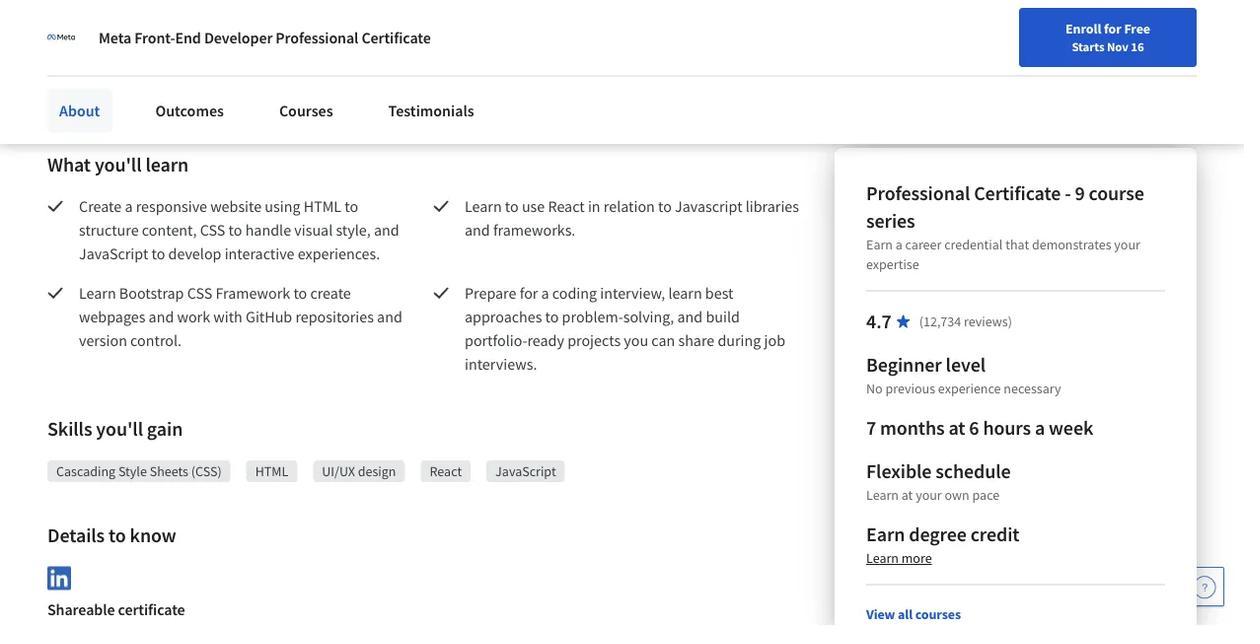 Task type: locate. For each thing, give the bounding box(es) containing it.
html inside create a responsive website using html to structure content, css to handle visual style, and javascript to develop interactive experiences.
[[304, 196, 342, 216]]

css up work
[[187, 283, 213, 303]]

view all courses
[[867, 606, 961, 624]]

1 outcomes from the top
[[155, 74, 224, 94]]

flexible
[[867, 459, 932, 484]]

for up nov
[[1105, 20, 1122, 38]]

and inside prepare for a coding interview, learn best approaches to problem-solving, and build portfolio-ready projects you can share during job interviews.
[[678, 307, 703, 327]]

meta front-end developer professional certificate
[[99, 28, 431, 47]]

front-
[[135, 28, 175, 47]]

1 vertical spatial for
[[520, 283, 538, 303]]

shareable
[[47, 601, 115, 621]]

professional up series
[[867, 181, 971, 206]]

credential
[[945, 236, 1003, 254]]

html right (css)
[[255, 463, 288, 481]]

1 horizontal spatial learn
[[669, 283, 702, 303]]

webpages
[[79, 307, 146, 327]]

1 vertical spatial testimonials
[[388, 101, 475, 120]]

1 horizontal spatial react
[[548, 196, 585, 216]]

0 vertical spatial professional
[[276, 28, 359, 47]]

javascript
[[675, 196, 743, 216]]

0 horizontal spatial learn
[[145, 153, 189, 177]]

share
[[679, 331, 715, 350]]

framework
[[216, 283, 290, 303]]

gain
[[147, 417, 183, 442]]

to left know
[[109, 524, 126, 548]]

learn to use react in relation to javascript libraries and frameworks.
[[465, 196, 803, 240]]

and up the share
[[678, 307, 703, 327]]

a up expertise
[[896, 236, 903, 254]]

1 vertical spatial learn
[[669, 283, 702, 303]]

a right 'create'
[[125, 196, 133, 216]]

end
[[175, 28, 201, 47]]

schedule
[[936, 459, 1011, 484]]

learn left best
[[669, 283, 702, 303]]

meta image
[[47, 24, 75, 51]]

flexible schedule learn at your own pace
[[867, 459, 1011, 504]]

to up ready at left bottom
[[545, 307, 559, 327]]

css
[[200, 220, 225, 240], [187, 283, 213, 303]]

1 vertical spatial at
[[902, 487, 913, 504]]

professional inside professional certificate - 9 course series earn a career credential that demonstrates your expertise
[[867, 181, 971, 206]]

english
[[938, 62, 986, 81]]

1 outcomes link from the top
[[144, 62, 236, 106]]

and
[[374, 220, 399, 240], [465, 220, 490, 240], [149, 307, 174, 327], [377, 307, 403, 327], [678, 307, 703, 327]]

about link down coursera image
[[47, 89, 112, 132]]

know
[[130, 524, 176, 548]]

cascading
[[56, 463, 116, 481]]

1 courses link from the top
[[267, 62, 345, 106]]

1 vertical spatial courses
[[279, 101, 333, 120]]

you'll
[[95, 153, 142, 177], [96, 417, 143, 442]]

courses for second testimonials link from the bottom of the page
[[279, 74, 333, 94]]

learn up webpages
[[79, 283, 116, 303]]

about down coursera image
[[59, 101, 100, 120]]

details to know
[[47, 524, 176, 548]]

react right design on the left of the page
[[430, 463, 462, 481]]

html up visual
[[304, 196, 342, 216]]

your left own
[[916, 487, 942, 504]]

certificate
[[362, 28, 431, 47], [974, 181, 1061, 206]]

1 vertical spatial earn
[[867, 523, 905, 547]]

0 horizontal spatial certificate
[[362, 28, 431, 47]]

outcomes link for second testimonials link from the top of the page
[[144, 89, 236, 132]]

0 vertical spatial about
[[59, 74, 100, 94]]

1 horizontal spatial for
[[1105, 20, 1122, 38]]

at left 6
[[949, 416, 966, 441]]

to
[[345, 196, 358, 216], [505, 196, 519, 216], [658, 196, 672, 216], [229, 220, 242, 240], [152, 244, 165, 264], [294, 283, 307, 303], [545, 307, 559, 327], [109, 524, 126, 548]]

learn left use at the left of page
[[465, 196, 502, 216]]

and inside learn to use react in relation to javascript libraries and frameworks.
[[465, 220, 490, 240]]

react left in
[[548, 196, 585, 216]]

courses link for second testimonials link from the bottom of the page
[[267, 62, 345, 106]]

learn left more
[[867, 550, 899, 568]]

your down course
[[1115, 236, 1141, 254]]

visual
[[294, 220, 333, 240]]

your
[[740, 62, 766, 80], [1115, 236, 1141, 254], [916, 487, 942, 504]]

professional right developer in the top of the page
[[276, 28, 359, 47]]

1 horizontal spatial at
[[949, 416, 966, 441]]

1 horizontal spatial your
[[916, 487, 942, 504]]

you'll for what
[[95, 153, 142, 177]]

for inside enroll for free starts nov 16
[[1105, 20, 1122, 38]]

learn up responsive
[[145, 153, 189, 177]]

enroll
[[1066, 20, 1102, 38]]

2 outcomes from the top
[[155, 101, 224, 120]]

and left frameworks.
[[465, 220, 490, 240]]

help center image
[[1193, 575, 1217, 599]]

learn inside learn bootstrap css framework to create webpages and work with github repositories and version control.
[[79, 283, 116, 303]]

0 horizontal spatial for
[[520, 283, 538, 303]]

to inside learn bootstrap css framework to create webpages and work with github repositories and version control.
[[294, 283, 307, 303]]

website
[[210, 196, 262, 216]]

testimonials for second testimonials link from the bottom of the page
[[388, 74, 475, 94]]

0 vertical spatial react
[[548, 196, 585, 216]]

1 horizontal spatial professional
[[867, 181, 971, 206]]

0 vertical spatial outcomes
[[155, 74, 224, 94]]

credit
[[971, 523, 1020, 547]]

about down meta image
[[59, 74, 100, 94]]

0 vertical spatial javascript
[[79, 244, 148, 264]]

0 vertical spatial learn
[[145, 153, 189, 177]]

1 vertical spatial professional
[[867, 181, 971, 206]]

css inside create a responsive website using html to structure content, css to handle visual style, and javascript to develop interactive experiences.
[[200, 220, 225, 240]]

2 about from the top
[[59, 101, 100, 120]]

courses
[[916, 606, 961, 624]]

and right style,
[[374, 220, 399, 240]]

1 vertical spatial you'll
[[96, 417, 143, 442]]

0 horizontal spatial html
[[255, 463, 288, 481]]

no
[[867, 380, 883, 398]]

earn inside professional certificate - 9 course series earn a career credential that demonstrates your expertise
[[867, 236, 893, 254]]

1 horizontal spatial certificate
[[974, 181, 1061, 206]]

coursera image
[[16, 56, 141, 87]]

0 vertical spatial for
[[1105, 20, 1122, 38]]

1 earn from the top
[[867, 236, 893, 254]]

javascript
[[79, 244, 148, 264], [496, 463, 556, 481]]

2 earn from the top
[[867, 523, 905, 547]]

at down flexible
[[902, 487, 913, 504]]

1 testimonials from the top
[[388, 74, 475, 94]]

testimonials
[[388, 74, 475, 94], [388, 101, 475, 120]]

skills
[[47, 417, 92, 442]]

1 horizontal spatial html
[[304, 196, 342, 216]]

0 vertical spatial courses
[[279, 74, 333, 94]]

2 courses link from the top
[[267, 89, 345, 132]]

2 courses from the top
[[279, 101, 333, 120]]

0 vertical spatial you'll
[[95, 153, 142, 177]]

css up develop
[[200, 220, 225, 240]]

courses link
[[267, 62, 345, 106], [267, 89, 345, 132]]

for up approaches on the left of page
[[520, 283, 538, 303]]

1 vertical spatial your
[[1115, 236, 1141, 254]]

degree
[[909, 523, 967, 547]]

outcomes link for second testimonials link from the bottom of the page
[[144, 62, 236, 106]]

0 horizontal spatial at
[[902, 487, 913, 504]]

earn degree credit learn more
[[867, 523, 1020, 568]]

6
[[970, 416, 980, 441]]

0 horizontal spatial your
[[740, 62, 766, 80]]

previous
[[886, 380, 936, 398]]

during
[[718, 331, 761, 350]]

0 vertical spatial testimonials
[[388, 74, 475, 94]]

outcomes link
[[144, 62, 236, 106], [144, 89, 236, 132]]

and up control.
[[149, 307, 174, 327]]

testimonials for second testimonials link from the top of the page
[[388, 101, 475, 120]]

portfolio-
[[465, 331, 528, 350]]

16
[[1131, 38, 1145, 54]]

1 vertical spatial javascript
[[496, 463, 556, 481]]

1 about from the top
[[59, 74, 100, 94]]

about link
[[47, 62, 112, 106], [47, 89, 112, 132]]

1 vertical spatial outcomes
[[155, 101, 224, 120]]

for inside prepare for a coding interview, learn best approaches to problem-solving, and build portfolio-ready projects you can share during job interviews.
[[520, 283, 538, 303]]

enroll for free starts nov 16
[[1066, 20, 1151, 54]]

to left create at the left of the page
[[294, 283, 307, 303]]

0 vertical spatial css
[[200, 220, 225, 240]]

shopping cart: 1 item image
[[855, 54, 893, 86]]

interviews.
[[465, 354, 537, 374]]

what
[[47, 153, 91, 177]]

to left use at the left of page
[[505, 196, 519, 216]]

learn more link
[[867, 550, 932, 568]]

and right repositories
[[377, 307, 403, 327]]

job
[[764, 331, 786, 350]]

your right find
[[740, 62, 766, 80]]

learn down flexible
[[867, 487, 899, 504]]

2 testimonials from the top
[[388, 101, 475, 120]]

2 vertical spatial your
[[916, 487, 942, 504]]

learn bootstrap css framework to create webpages and work with github repositories and version control.
[[79, 283, 406, 350]]

that
[[1006, 236, 1030, 254]]

css inside learn bootstrap css framework to create webpages and work with github repositories and version control.
[[187, 283, 213, 303]]

earn up expertise
[[867, 236, 893, 254]]

2 outcomes link from the top
[[144, 89, 236, 132]]

0 vertical spatial html
[[304, 196, 342, 216]]

2 horizontal spatial your
[[1115, 236, 1141, 254]]

2 about link from the top
[[47, 89, 112, 132]]

at inside "flexible schedule learn at your own pace"
[[902, 487, 913, 504]]

1 vertical spatial react
[[430, 463, 462, 481]]

7 months at 6 hours a week
[[867, 416, 1094, 441]]

1 vertical spatial about
[[59, 101, 100, 120]]

you'll up 'create'
[[95, 153, 142, 177]]

show notifications image
[[1050, 64, 1074, 88]]

courses for second testimonials link from the top of the page
[[279, 101, 333, 120]]

individuals link
[[24, 0, 139, 39]]

more
[[902, 550, 932, 568]]

html
[[304, 196, 342, 216], [255, 463, 288, 481]]

1 vertical spatial css
[[187, 283, 213, 303]]

1 about link from the top
[[47, 62, 112, 106]]

for
[[1105, 20, 1122, 38], [520, 283, 538, 303]]

shareable certificate
[[47, 601, 185, 621]]

work
[[177, 307, 210, 327]]

-
[[1065, 181, 1072, 206]]

0 horizontal spatial javascript
[[79, 244, 148, 264]]

about link down meta image
[[47, 62, 112, 106]]

experiences.
[[298, 244, 380, 264]]

earn up learn more link
[[867, 523, 905, 547]]

design
[[358, 463, 396, 481]]

0 vertical spatial earn
[[867, 236, 893, 254]]

None search field
[[266, 52, 463, 91]]

0 vertical spatial certificate
[[362, 28, 431, 47]]

ready
[[528, 331, 565, 350]]

you'll up style
[[96, 417, 143, 442]]

learn inside "flexible schedule learn at your own pace"
[[867, 487, 899, 504]]

learn
[[465, 196, 502, 216], [79, 283, 116, 303], [867, 487, 899, 504], [867, 550, 899, 568]]

1 vertical spatial certificate
[[974, 181, 1061, 206]]

own
[[945, 487, 970, 504]]

solving,
[[623, 307, 674, 327]]

and inside create a responsive website using html to structure content, css to handle visual style, and javascript to develop interactive experiences.
[[374, 220, 399, 240]]

1 courses from the top
[[279, 74, 333, 94]]

a left the coding
[[541, 283, 549, 303]]



Task type: vqa. For each thing, say whether or not it's contained in the screenshot.
bottommost 'Professional'
yes



Task type: describe. For each thing, give the bounding box(es) containing it.
pace
[[973, 487, 1000, 504]]

coding
[[553, 283, 597, 303]]

(12,734 reviews)
[[920, 313, 1013, 331]]

level
[[946, 353, 986, 378]]

bootstrap
[[119, 283, 184, 303]]

1 vertical spatial html
[[255, 463, 288, 481]]

reviews)
[[964, 313, 1013, 331]]

control.
[[130, 331, 182, 350]]

a left week
[[1035, 416, 1046, 441]]

earn inside earn degree credit learn more
[[867, 523, 905, 547]]

a inside prepare for a coding interview, learn best approaches to problem-solving, and build portfolio-ready projects you can share during job interviews.
[[541, 283, 549, 303]]

what you'll learn
[[47, 153, 189, 177]]

about for about 'link' related to second testimonials link from the bottom of the page's 'outcomes' link
[[59, 74, 100, 94]]

for for prepare
[[520, 283, 538, 303]]

learn inside learn to use react in relation to javascript libraries and frameworks.
[[465, 196, 502, 216]]

with
[[213, 307, 243, 327]]

structure
[[79, 220, 139, 240]]

1 horizontal spatial javascript
[[496, 463, 556, 481]]

(12,734
[[920, 313, 962, 331]]

certificate inside professional certificate - 9 course series earn a career credential that demonstrates your expertise
[[974, 181, 1061, 206]]

4.7
[[867, 309, 892, 334]]

career
[[906, 236, 942, 254]]

develop
[[168, 244, 222, 264]]

your inside "flexible schedule learn at your own pace"
[[916, 487, 942, 504]]

best
[[706, 283, 734, 303]]

week
[[1049, 416, 1094, 441]]

find your new career link
[[702, 59, 845, 84]]

can
[[652, 331, 675, 350]]

react inside learn to use react in relation to javascript libraries and frameworks.
[[548, 196, 585, 216]]

expertise
[[867, 256, 920, 273]]

course
[[1089, 181, 1145, 206]]

0 horizontal spatial professional
[[276, 28, 359, 47]]

javascript inside create a responsive website using html to structure content, css to handle visual style, and javascript to develop interactive experiences.
[[79, 244, 148, 264]]

to up style,
[[345, 196, 358, 216]]

new
[[769, 62, 795, 80]]

ui/ux
[[322, 463, 355, 481]]

content,
[[142, 220, 197, 240]]

libraries
[[746, 196, 799, 216]]

interview,
[[600, 283, 666, 303]]

in
[[588, 196, 601, 216]]

demonstrates
[[1032, 236, 1112, 254]]

repositories
[[296, 307, 374, 327]]

you
[[624, 331, 649, 350]]

to right the relation
[[658, 196, 672, 216]]

skills you'll gain
[[47, 417, 183, 442]]

view all courses link
[[867, 606, 961, 624]]

for for enroll
[[1105, 20, 1122, 38]]

a inside professional certificate - 9 course series earn a career credential that demonstrates your expertise
[[896, 236, 903, 254]]

0 horizontal spatial react
[[430, 463, 462, 481]]

using
[[265, 196, 301, 216]]

english button
[[903, 39, 1022, 104]]

your inside professional certificate - 9 course series earn a career credential that demonstrates your expertise
[[1115, 236, 1141, 254]]

(css)
[[191, 463, 222, 481]]

2 testimonials link from the top
[[377, 89, 486, 132]]

about for about 'link' related to 'outcomes' link related to second testimonials link from the top of the page
[[59, 101, 100, 120]]

style,
[[336, 220, 371, 240]]

view
[[867, 606, 896, 624]]

interactive
[[225, 244, 295, 264]]

professional certificate - 9 course series earn a career credential that demonstrates your expertise
[[867, 181, 1145, 273]]

to down content,
[[152, 244, 165, 264]]

free
[[1125, 20, 1151, 38]]

courses link for second testimonials link from the top of the page
[[267, 89, 345, 132]]

relation
[[604, 196, 655, 216]]

learn inside earn degree credit learn more
[[867, 550, 899, 568]]

build
[[706, 307, 740, 327]]

hours
[[983, 416, 1032, 441]]

to down website
[[229, 220, 242, 240]]

outcomes for second testimonials link from the bottom of the page's 'outcomes' link
[[155, 74, 224, 94]]

0 vertical spatial your
[[740, 62, 766, 80]]

find
[[712, 62, 737, 80]]

sheets
[[150, 463, 188, 481]]

nov
[[1107, 38, 1129, 54]]

about link for second testimonials link from the bottom of the page's 'outcomes' link
[[47, 62, 112, 106]]

1 testimonials link from the top
[[377, 62, 486, 106]]

outcomes for 'outcomes' link related to second testimonials link from the top of the page
[[155, 101, 224, 120]]

meta
[[99, 28, 131, 47]]

create a responsive website using html to structure content, css to handle visual style, and javascript to develop interactive experiences.
[[79, 196, 403, 264]]

ui/ux design
[[322, 463, 396, 481]]

projects
[[568, 331, 621, 350]]

a inside create a responsive website using html to structure content, css to handle visual style, and javascript to develop interactive experiences.
[[125, 196, 133, 216]]

style
[[118, 463, 147, 481]]

beginner level no previous experience necessary
[[867, 353, 1062, 398]]

developer
[[204, 28, 273, 47]]

prepare for a coding interview, learn best approaches to problem-solving, and build portfolio-ready projects you can share during job interviews.
[[465, 283, 789, 374]]

problem-
[[562, 307, 624, 327]]

responsive
[[136, 196, 207, 216]]

cascading style sheets (css)
[[56, 463, 222, 481]]

about link for 'outcomes' link related to second testimonials link from the top of the page
[[47, 89, 112, 132]]

beginner
[[867, 353, 942, 378]]

9
[[1075, 181, 1085, 206]]

prepare
[[465, 283, 517, 303]]

0 vertical spatial at
[[949, 416, 966, 441]]

create
[[79, 196, 122, 216]]

learn inside prepare for a coding interview, learn best approaches to problem-solving, and build portfolio-ready projects you can share during job interviews.
[[669, 283, 702, 303]]

starts
[[1072, 38, 1105, 54]]

handle
[[245, 220, 291, 240]]

create
[[310, 283, 351, 303]]

to inside prepare for a coding interview, learn best approaches to problem-solving, and build portfolio-ready projects you can share during job interviews.
[[545, 307, 559, 327]]

github
[[246, 307, 292, 327]]

approaches
[[465, 307, 542, 327]]

7
[[867, 416, 877, 441]]

series
[[867, 209, 916, 233]]

months
[[881, 416, 945, 441]]

experience
[[938, 380, 1001, 398]]

you'll for skills
[[96, 417, 143, 442]]



